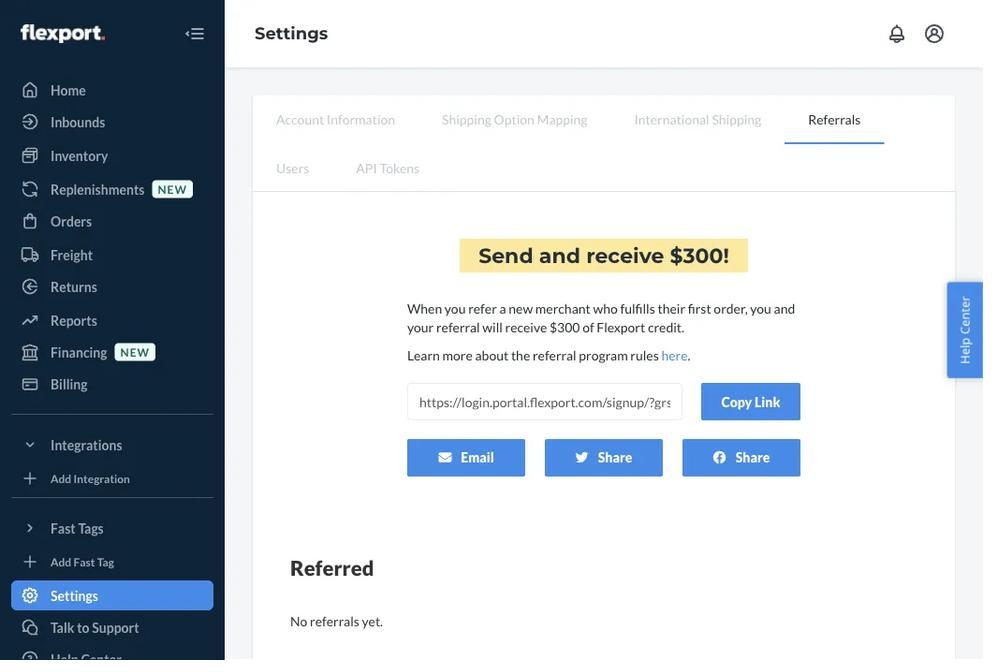 Task type: vqa. For each thing, say whether or not it's contained in the screenshot.
facebook image
yes



Task type: locate. For each thing, give the bounding box(es) containing it.
receive up the
[[505, 319, 547, 335]]

0 horizontal spatial you
[[445, 300, 466, 316]]

freight link
[[11, 240, 214, 270]]

0 horizontal spatial referral
[[436, 319, 480, 335]]

shipping right international
[[712, 111, 761, 127]]

new for financing
[[120, 345, 150, 359]]

new for replenishments
[[158, 182, 187, 196]]

flexport
[[597, 319, 645, 335]]

new down reports link
[[120, 345, 150, 359]]

settings up the to
[[51, 588, 98, 604]]

replenishments
[[51, 181, 145, 197]]

2 vertical spatial new
[[120, 345, 150, 359]]

$300 down the merchant
[[550, 319, 580, 335]]

no
[[290, 613, 308, 629]]

1 horizontal spatial new
[[158, 182, 187, 196]]

api tokens
[[356, 160, 420, 176]]

referral up more
[[436, 319, 480, 335]]

receive
[[586, 243, 664, 268], [505, 319, 547, 335]]

email link
[[407, 439, 525, 477]]

$300
[[670, 243, 723, 268], [550, 319, 580, 335]]

international shipping
[[634, 111, 761, 127]]

new up orders link
[[158, 182, 187, 196]]

orders
[[51, 213, 92, 229]]

tab list
[[253, 96, 955, 192]]

settings
[[255, 23, 328, 44], [51, 588, 98, 604]]

receive inside "when you refer a new merchant who fulfills their first order, you and your referral will receive"
[[505, 319, 547, 335]]

2 shipping from the left
[[712, 111, 761, 127]]

referred
[[290, 555, 374, 580]]

first
[[688, 300, 711, 316]]

talk to support
[[51, 619, 139, 635]]

2 share from the left
[[736, 449, 770, 465]]

integrations button
[[11, 430, 214, 460]]

link
[[755, 394, 781, 410]]

$300 up first at the right of the page
[[670, 243, 723, 268]]

0 horizontal spatial settings link
[[11, 581, 214, 611]]

of
[[583, 319, 594, 335]]

0 vertical spatial new
[[158, 182, 187, 196]]

None text field
[[407, 383, 683, 421]]

1 vertical spatial $300
[[550, 319, 580, 335]]

share link
[[545, 439, 663, 477], [683, 439, 801, 477]]

send and receive $300 !
[[479, 243, 729, 268]]

talk
[[51, 619, 74, 635]]

and up the merchant
[[539, 243, 581, 268]]

add integration
[[51, 471, 130, 485]]

referrals
[[808, 111, 861, 127]]

0 horizontal spatial and
[[539, 243, 581, 268]]

add fast tag
[[51, 555, 114, 568]]

0 horizontal spatial share link
[[545, 439, 663, 477]]

billing
[[51, 376, 88, 392]]

.
[[688, 347, 691, 363]]

1 share from the left
[[598, 449, 632, 465]]

home
[[51, 82, 86, 98]]

fulfills
[[620, 300, 655, 316]]

0 horizontal spatial settings
[[51, 588, 98, 604]]

new
[[158, 182, 187, 196], [509, 300, 533, 316], [120, 345, 150, 359]]

close navigation image
[[184, 22, 206, 45]]

you
[[445, 300, 466, 316], [750, 300, 772, 316]]

more
[[442, 347, 473, 363]]

0 vertical spatial referral
[[436, 319, 480, 335]]

add left integration
[[51, 471, 71, 485]]

0 vertical spatial $300
[[670, 243, 723, 268]]

1 horizontal spatial settings
[[255, 23, 328, 44]]

1 horizontal spatial you
[[750, 300, 772, 316]]

help center
[[957, 296, 973, 364]]

yet.
[[362, 613, 383, 629]]

credit.
[[648, 319, 685, 335]]

0 vertical spatial fast
[[51, 520, 76, 536]]

0 horizontal spatial shipping
[[442, 111, 491, 127]]

talk to support button
[[11, 612, 214, 642]]

2 horizontal spatial new
[[509, 300, 533, 316]]

0 vertical spatial add
[[51, 471, 71, 485]]

no referrals yet.
[[290, 613, 383, 629]]

account information tab
[[253, 96, 419, 142]]

1 vertical spatial settings link
[[11, 581, 214, 611]]

0 horizontal spatial $300
[[550, 319, 580, 335]]

you right order,
[[750, 300, 772, 316]]

open account menu image
[[923, 22, 946, 45]]

add down "fast tags"
[[51, 555, 71, 568]]

0 vertical spatial receive
[[586, 243, 664, 268]]

fast left tag
[[74, 555, 95, 568]]

settings link up the account
[[255, 23, 328, 44]]

users
[[276, 160, 309, 176]]

to
[[77, 619, 89, 635]]

share
[[598, 449, 632, 465], [736, 449, 770, 465]]

shipping
[[442, 111, 491, 127], [712, 111, 761, 127]]

1 horizontal spatial and
[[774, 300, 795, 316]]

1 vertical spatial referral
[[533, 347, 577, 363]]

1 horizontal spatial share link
[[683, 439, 801, 477]]

share right facebook icon
[[736, 449, 770, 465]]

1 horizontal spatial shipping
[[712, 111, 761, 127]]

integration
[[74, 471, 130, 485]]

referral inside "when you refer a new merchant who fulfills their first order, you and your referral will receive"
[[436, 319, 480, 335]]

0 vertical spatial settings
[[255, 23, 328, 44]]

share right the twitter icon
[[598, 449, 632, 465]]

help center button
[[947, 282, 983, 378]]

0 horizontal spatial new
[[120, 345, 150, 359]]

2 share link from the left
[[683, 439, 801, 477]]

1 horizontal spatial receive
[[586, 243, 664, 268]]

0 horizontal spatial receive
[[505, 319, 547, 335]]

inbounds
[[51, 114, 105, 130]]

referral
[[436, 319, 480, 335], [533, 347, 577, 363]]

2 add from the top
[[51, 555, 71, 568]]

settings link up talk to support button
[[11, 581, 214, 611]]

1 horizontal spatial $300
[[670, 243, 723, 268]]

international shipping tab
[[611, 96, 785, 142]]

1 vertical spatial add
[[51, 555, 71, 568]]

information
[[327, 111, 395, 127]]

orders link
[[11, 206, 214, 236]]

fast tags button
[[11, 513, 214, 543]]

refer
[[468, 300, 497, 316]]

returns link
[[11, 272, 214, 302]]

shipping left option
[[442, 111, 491, 127]]

reports link
[[11, 305, 214, 335]]

you left the refer
[[445, 300, 466, 316]]

open notifications image
[[886, 22, 908, 45]]

account information
[[276, 111, 395, 127]]

1 add from the top
[[51, 471, 71, 485]]

referral right the
[[533, 347, 577, 363]]

1 shipping from the left
[[442, 111, 491, 127]]

1 horizontal spatial referral
[[533, 347, 577, 363]]

0 horizontal spatial share
[[598, 449, 632, 465]]

1 vertical spatial receive
[[505, 319, 547, 335]]

settings link
[[255, 23, 328, 44], [11, 581, 214, 611]]

1 vertical spatial and
[[774, 300, 795, 316]]

support
[[92, 619, 139, 635]]

1 vertical spatial new
[[509, 300, 533, 316]]

1 horizontal spatial share
[[736, 449, 770, 465]]

fast
[[51, 520, 76, 536], [74, 555, 95, 568]]

international
[[634, 111, 710, 127]]

add
[[51, 471, 71, 485], [51, 555, 71, 568]]

fast left tags
[[51, 520, 76, 536]]

and
[[539, 243, 581, 268], [774, 300, 795, 316]]

new right a
[[509, 300, 533, 316]]

program
[[579, 347, 628, 363]]

shipping option mapping
[[442, 111, 588, 127]]

receive up fulfills
[[586, 243, 664, 268]]

settings up the account
[[255, 23, 328, 44]]

share for the twitter icon
[[598, 449, 632, 465]]

rules
[[631, 347, 659, 363]]

1 horizontal spatial settings link
[[255, 23, 328, 44]]

and right order,
[[774, 300, 795, 316]]

integrations
[[51, 437, 122, 453]]

add for add fast tag
[[51, 555, 71, 568]]



Task type: describe. For each thing, give the bounding box(es) containing it.
inbounds link
[[11, 107, 214, 137]]

send
[[479, 243, 533, 268]]

twitter image
[[576, 451, 589, 464]]

inventory
[[51, 147, 108, 163]]

help
[[957, 338, 973, 364]]

new inside "when you refer a new merchant who fulfills their first order, you and your referral will receive"
[[509, 300, 533, 316]]

inventory link
[[11, 140, 214, 170]]

tag
[[97, 555, 114, 568]]

1 vertical spatial fast
[[74, 555, 95, 568]]

api
[[356, 160, 377, 176]]

1 you from the left
[[445, 300, 466, 316]]

returns
[[51, 279, 97, 295]]

facebook image
[[713, 451, 726, 464]]

learn more about the referral program rules here .
[[407, 347, 691, 363]]

add fast tag link
[[11, 551, 214, 573]]

add integration link
[[11, 467, 214, 490]]

financing
[[51, 344, 107, 360]]

billing link
[[11, 369, 214, 399]]

tags
[[78, 520, 104, 536]]

mapping
[[537, 111, 588, 127]]

order,
[[714, 300, 748, 316]]

2 you from the left
[[750, 300, 772, 316]]

0 vertical spatial settings link
[[255, 23, 328, 44]]

shipping inside international shipping tab
[[712, 111, 761, 127]]

when
[[407, 300, 442, 316]]

a
[[500, 300, 506, 316]]

share for facebook icon
[[736, 449, 770, 465]]

your
[[407, 319, 434, 335]]

fast inside dropdown button
[[51, 520, 76, 536]]

envelope image
[[438, 451, 452, 464]]

!
[[723, 243, 729, 268]]

add for add integration
[[51, 471, 71, 485]]

freight
[[51, 247, 93, 263]]

will
[[483, 319, 503, 335]]

account
[[276, 111, 324, 127]]

copy link button
[[701, 383, 801, 421]]

shipping inside shipping option mapping tab
[[442, 111, 491, 127]]

1 share link from the left
[[545, 439, 663, 477]]

merchant
[[536, 300, 591, 316]]

1 vertical spatial settings
[[51, 588, 98, 604]]

the
[[511, 347, 530, 363]]

0 vertical spatial and
[[539, 243, 581, 268]]

fast tags
[[51, 520, 104, 536]]

tokens
[[380, 160, 420, 176]]

who
[[593, 300, 618, 316]]

learn
[[407, 347, 440, 363]]

home link
[[11, 75, 214, 105]]

referrals tab
[[785, 96, 884, 144]]

users tab
[[253, 144, 333, 191]]

copy
[[722, 394, 752, 410]]

$300 of flexport credit.
[[550, 319, 685, 335]]

when you refer a new merchant who fulfills their first order, you and your referral will receive
[[407, 300, 795, 335]]

flexport logo image
[[21, 24, 105, 43]]

option
[[494, 111, 535, 127]]

api tokens tab
[[333, 144, 443, 191]]

here link
[[662, 347, 688, 363]]

copy link
[[722, 394, 781, 410]]

referrals
[[310, 613, 359, 629]]

shipping option mapping tab
[[419, 96, 611, 142]]

tab list containing account information
[[253, 96, 955, 192]]

about
[[475, 347, 509, 363]]

reports
[[51, 312, 97, 328]]

their
[[658, 300, 686, 316]]

center
[[957, 296, 973, 334]]

here
[[662, 347, 688, 363]]

and inside "when you refer a new merchant who fulfills their first order, you and your referral will receive"
[[774, 300, 795, 316]]

email
[[461, 449, 494, 465]]



